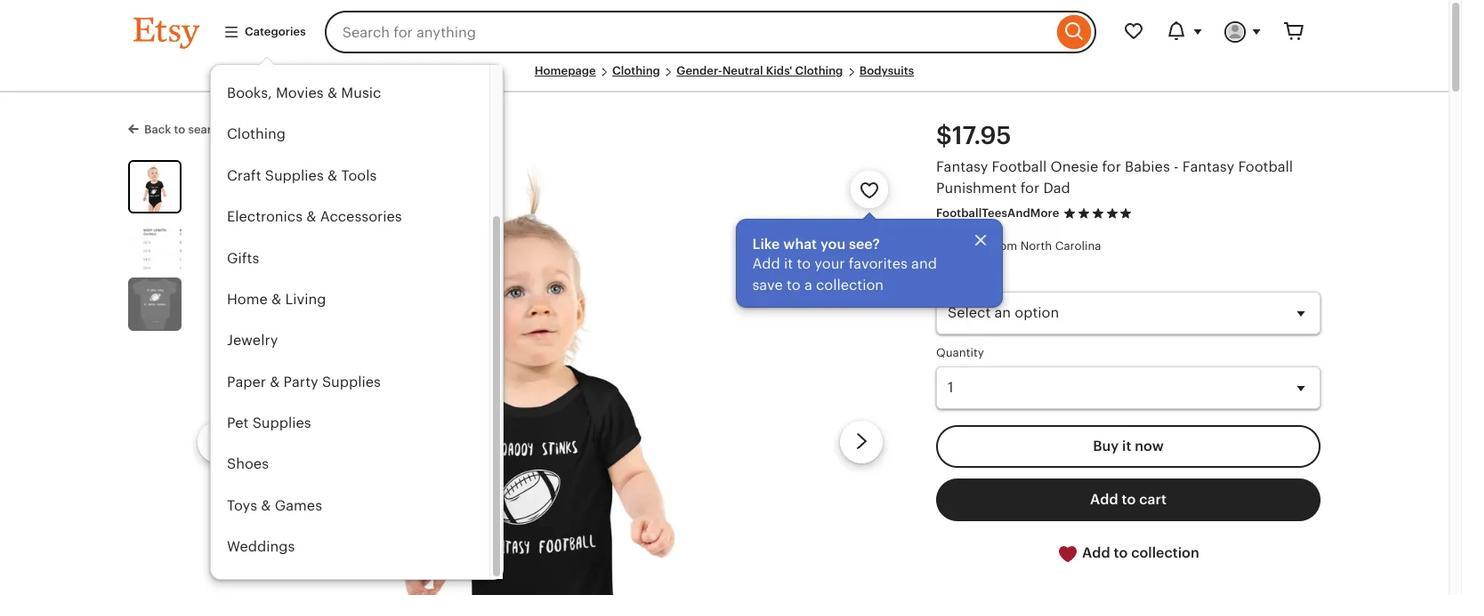 Task type: locate. For each thing, give the bounding box(es) containing it.
& inside paper & party supplies "link"
[[270, 374, 280, 391]]

add left cart
[[1090, 491, 1118, 508]]

clothing down books,
[[227, 126, 286, 143]]

0 horizontal spatial football
[[992, 158, 1047, 175]]

2 vertical spatial add
[[1082, 544, 1110, 561]]

craft supplies & tools
[[227, 167, 377, 184]]

& for party
[[270, 374, 280, 391]]

0 horizontal spatial clothing link
[[211, 114, 489, 156]]

clothing left gender- on the top
[[612, 64, 660, 77]]

it
[[785, 255, 794, 272], [1122, 438, 1132, 455]]

& left the tools on the left
[[328, 167, 338, 184]]

banner
[[101, 0, 1347, 580]]

home & living link
[[211, 279, 489, 321]]

it down what
[[785, 255, 794, 272]]

and
[[912, 255, 938, 272]]

fantasy
[[936, 158, 988, 175], [1183, 158, 1235, 175]]

gender-neutral kids' clothing link
[[677, 64, 843, 77]]

to inside button
[[1122, 491, 1136, 508]]

1 horizontal spatial it
[[1122, 438, 1132, 455]]

shoes link
[[211, 445, 489, 486]]

tooltip containing like what you see?
[[736, 214, 1003, 308]]

homepage link
[[535, 64, 596, 77]]

collection down your
[[817, 276, 884, 293]]

0 horizontal spatial collection
[[817, 276, 884, 293]]

0 vertical spatial collection
[[817, 276, 884, 293]]

add for add to collection
[[1082, 544, 1110, 561]]

& down categories at the left
[[262, 43, 271, 60]]

1 horizontal spatial clothing link
[[612, 64, 660, 77]]

& for beauty
[[262, 43, 271, 60]]

menu bar
[[133, 64, 1315, 93]]

Search for anything text field
[[325, 11, 1053, 53]]

& inside bath & beauty link
[[262, 43, 271, 60]]

clothing link up the tools on the left
[[211, 114, 489, 156]]

$17.95 fantasy football onesie for babies - fantasy football punishment for dad
[[936, 121, 1293, 197]]

supplies down jewelry link
[[322, 374, 381, 391]]

home & living
[[227, 291, 326, 308]]

&
[[262, 43, 271, 60], [327, 85, 337, 101], [328, 167, 338, 184], [306, 208, 316, 225], [271, 291, 281, 308], [270, 374, 280, 391], [261, 497, 271, 514]]

1 vertical spatial clothing link
[[211, 114, 489, 156]]

fantasy football onesie for babies fantasy football image 3 image
[[128, 277, 182, 331]]

for left babies
[[1102, 158, 1121, 175]]

to inside button
[[1114, 544, 1128, 561]]

electronics
[[227, 208, 303, 225]]

add inside button
[[1090, 491, 1118, 508]]

supplies
[[265, 167, 324, 184], [322, 374, 381, 391], [252, 415, 311, 432]]

football
[[992, 158, 1047, 175], [1238, 158, 1293, 175]]

1 vertical spatial for
[[1021, 180, 1040, 197]]

for left dad
[[1021, 180, 1040, 197]]

supplies up electronics & accessories
[[265, 167, 324, 184]]

add to collection button
[[936, 532, 1321, 575]]

gifts
[[227, 250, 259, 267]]

1 vertical spatial collection
[[1131, 544, 1199, 561]]

clothing right kids' at the right of the page
[[795, 64, 843, 77]]

footballteesandmore link
[[936, 206, 1059, 220]]

tools
[[341, 167, 377, 184]]

fantasy football onesie for babies - fantasy football punishment for dad image
[[258, 160, 823, 595], [130, 162, 180, 211], [128, 219, 182, 272]]

tooltip
[[736, 214, 1003, 308]]

save
[[753, 276, 783, 293]]

to right the back
[[174, 123, 185, 136]]

kids'
[[766, 64, 792, 77]]

bodysuits link
[[860, 64, 914, 77]]

menu
[[210, 32, 504, 580]]

2 vertical spatial supplies
[[252, 415, 311, 432]]

0 vertical spatial it
[[785, 255, 794, 272]]

2 horizontal spatial clothing
[[795, 64, 843, 77]]

& right home
[[271, 291, 281, 308]]

1 football from the left
[[992, 158, 1047, 175]]

for
[[1102, 158, 1121, 175], [1021, 180, 1040, 197]]

supplies inside pet supplies link
[[252, 415, 311, 432]]

see?
[[849, 235, 880, 252]]

clothing link left gender- on the top
[[612, 64, 660, 77]]

& down craft supplies & tools
[[306, 208, 316, 225]]

craft supplies & tools link
[[211, 156, 489, 197]]

paper & party supplies link
[[211, 362, 489, 403]]

0 horizontal spatial clothing
[[227, 126, 286, 143]]

1 horizontal spatial football
[[1238, 158, 1293, 175]]

collection
[[817, 276, 884, 293], [1131, 544, 1199, 561]]

0 horizontal spatial for
[[1021, 180, 1040, 197]]

collection inside like what you see? add it to your favorites and save to a collection
[[817, 276, 884, 293]]

buy it now
[[1093, 438, 1164, 455]]

add to cart
[[1090, 491, 1167, 508]]

1 vertical spatial it
[[1122, 438, 1132, 455]]

1 horizontal spatial fantasy
[[1183, 158, 1235, 175]]

pet
[[227, 415, 249, 432]]

footballteesandmore
[[936, 206, 1059, 220]]

weddings link
[[211, 527, 489, 568]]

accessories
[[320, 208, 402, 225]]

1 vertical spatial add
[[1090, 491, 1118, 508]]

menu bar containing homepage
[[133, 64, 1315, 93]]

0 vertical spatial add
[[753, 255, 781, 272]]

& inside the electronics & accessories link
[[306, 208, 316, 225]]

books, movies & music
[[227, 85, 381, 101]]

& for accessories
[[306, 208, 316, 225]]

banner containing bath & beauty
[[101, 0, 1347, 580]]

fantasy up punishment
[[936, 158, 988, 175]]

supplies inside the craft supplies & tools link
[[265, 167, 324, 184]]

electronics & accessories
[[227, 208, 402, 225]]

0 vertical spatial supplies
[[265, 167, 324, 184]]

books,
[[227, 85, 272, 101]]

0 horizontal spatial it
[[785, 255, 794, 272]]

paper
[[227, 374, 266, 391]]

None search field
[[325, 11, 1096, 53]]

jewelry
[[227, 332, 278, 349]]

add down add to cart button
[[1082, 544, 1110, 561]]

1 vertical spatial supplies
[[322, 374, 381, 391]]

clothing link
[[612, 64, 660, 77], [211, 114, 489, 156]]

favorites
[[849, 255, 908, 272]]

add inside button
[[1082, 544, 1110, 561]]

to for back to search results
[[174, 123, 185, 136]]

& inside the craft supplies & tools link
[[328, 167, 338, 184]]

living
[[285, 291, 326, 308]]

clothing inside menu
[[227, 126, 286, 143]]

collection down cart
[[1131, 544, 1199, 561]]

to
[[174, 123, 185, 136], [797, 255, 811, 272], [787, 276, 801, 293], [1122, 491, 1136, 508], [1114, 544, 1128, 561]]

& right toys
[[261, 497, 271, 514]]

& left music at top
[[327, 85, 337, 101]]

buy it now button
[[936, 425, 1321, 468]]

menu containing bath & beauty
[[210, 32, 504, 580]]

add to collection
[[1079, 544, 1199, 561]]

bath & beauty
[[227, 43, 322, 60]]

it inside like what you see? add it to your favorites and save to a collection
[[785, 255, 794, 272]]

1 horizontal spatial for
[[1102, 158, 1121, 175]]

jewelry link
[[211, 321, 489, 362]]

to down add to cart button
[[1114, 544, 1128, 561]]

add down like
[[753, 255, 781, 272]]

1 horizontal spatial clothing
[[612, 64, 660, 77]]

bath & beauty link
[[211, 32, 489, 73]]

cart
[[1139, 491, 1167, 508]]

add
[[753, 255, 781, 272], [1090, 491, 1118, 508], [1082, 544, 1110, 561]]

& inside home & living link
[[271, 291, 281, 308]]

0 vertical spatial for
[[1102, 158, 1121, 175]]

to left cart
[[1122, 491, 1136, 508]]

& inside toys & games link
[[261, 497, 271, 514]]

now
[[1135, 438, 1164, 455]]

to for add to cart
[[1122, 491, 1136, 508]]

& for games
[[261, 497, 271, 514]]

music
[[341, 85, 381, 101]]

north
[[1021, 239, 1052, 253]]

0 vertical spatial clothing link
[[612, 64, 660, 77]]

a
[[805, 276, 813, 293]]

collection inside button
[[1131, 544, 1199, 561]]

fantasy right -
[[1183, 158, 1235, 175]]

back to search results link
[[128, 119, 266, 138]]

add for add to cart
[[1090, 491, 1118, 508]]

it right buy
[[1122, 438, 1132, 455]]

supplies inside paper & party supplies "link"
[[322, 374, 381, 391]]

clothing
[[612, 64, 660, 77], [795, 64, 843, 77], [227, 126, 286, 143]]

back
[[144, 123, 171, 136]]

1 horizontal spatial collection
[[1131, 544, 1199, 561]]

your
[[815, 255, 846, 272]]

0 horizontal spatial fantasy
[[936, 158, 988, 175]]

search
[[188, 123, 226, 136]]

toys & games
[[227, 497, 322, 514]]

2 fantasy from the left
[[1183, 158, 1235, 175]]

& left party
[[270, 374, 280, 391]]

to left a
[[787, 276, 801, 293]]

you
[[821, 235, 846, 252]]

supplies right pet
[[252, 415, 311, 432]]



Task type: describe. For each thing, give the bounding box(es) containing it.
ships from north carolina
[[958, 239, 1101, 253]]

homepage
[[535, 64, 596, 77]]

party
[[284, 374, 318, 391]]

categories
[[245, 25, 306, 38]]

2 football from the left
[[1238, 158, 1293, 175]]

to for add to collection
[[1114, 544, 1128, 561]]

paper & party supplies
[[227, 374, 381, 391]]

bath
[[227, 43, 258, 60]]

onesie
[[1051, 158, 1098, 175]]

add to cart button
[[936, 479, 1321, 521]]

shoes
[[227, 456, 269, 473]]

dad
[[1043, 180, 1070, 197]]

gender-
[[677, 64, 722, 77]]

beauty
[[275, 43, 322, 60]]

& inside 'books, movies & music' link
[[327, 85, 337, 101]]

& for living
[[271, 291, 281, 308]]

home
[[227, 291, 268, 308]]

weddings
[[227, 539, 295, 556]]

back to search results
[[144, 123, 266, 136]]

add inside like what you see? add it to your favorites and save to a collection
[[753, 255, 781, 272]]

craft
[[227, 167, 261, 184]]

like
[[753, 235, 780, 252]]

what
[[784, 235, 818, 252]]

toys & games link
[[211, 486, 489, 527]]

neutral
[[722, 64, 763, 77]]

menu inside banner
[[210, 32, 504, 580]]

like what you see? add it to your favorites and save to a collection
[[753, 235, 938, 293]]

categories button
[[210, 16, 319, 48]]

from
[[991, 239, 1018, 253]]

size
[[936, 271, 962, 285]]

babies
[[1125, 158, 1170, 175]]

pet supplies link
[[211, 403, 489, 445]]

results
[[228, 123, 266, 136]]

punishment
[[936, 180, 1017, 197]]

buy
[[1093, 438, 1119, 455]]

bodysuits
[[860, 64, 914, 77]]

supplies for pet supplies
[[252, 415, 311, 432]]

books, movies & music link
[[211, 73, 489, 114]]

$17.95
[[936, 121, 1012, 150]]

none search field inside banner
[[325, 11, 1096, 53]]

quantity
[[936, 346, 984, 359]]

clothing for the leftmost clothing link
[[227, 126, 286, 143]]

clothing for the top clothing link
[[612, 64, 660, 77]]

gifts link
[[211, 238, 489, 279]]

to down what
[[797, 255, 811, 272]]

it inside buy it now button
[[1122, 438, 1132, 455]]

toys
[[227, 497, 257, 514]]

1 fantasy from the left
[[936, 158, 988, 175]]

pet supplies
[[227, 415, 311, 432]]

ships
[[958, 239, 988, 253]]

games
[[275, 497, 322, 514]]

electronics & accessories link
[[211, 197, 489, 238]]

-
[[1174, 158, 1179, 175]]

supplies for craft supplies & tools
[[265, 167, 324, 184]]

carolina
[[1055, 239, 1101, 253]]

movies
[[276, 85, 324, 101]]

gender-neutral kids' clothing
[[677, 64, 843, 77]]



Task type: vqa. For each thing, say whether or not it's contained in the screenshot.
Toys
yes



